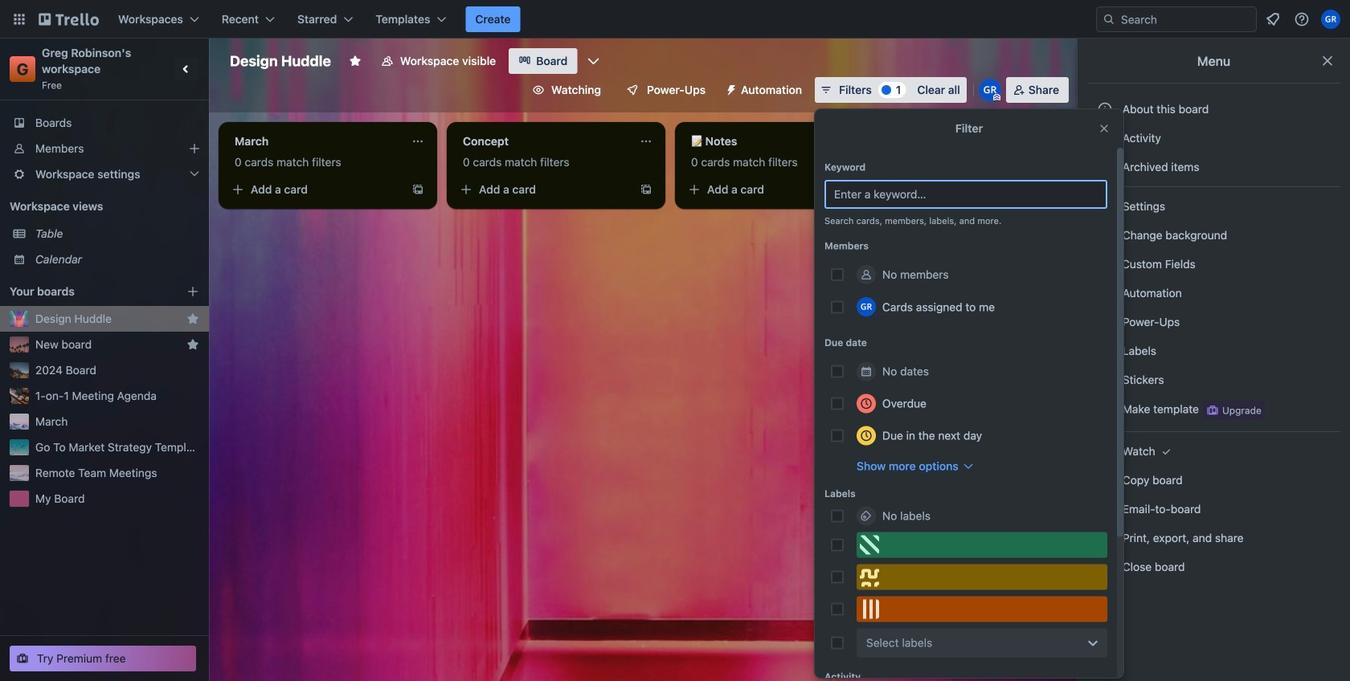 Task type: locate. For each thing, give the bounding box(es) containing it.
1 vertical spatial starred icon image
[[187, 338, 199, 351]]

0 notifications image
[[1264, 10, 1283, 29]]

sm image
[[1097, 130, 1114, 146], [1097, 285, 1114, 301], [1097, 372, 1114, 388], [1097, 444, 1114, 460], [1097, 473, 1114, 489], [1097, 502, 1114, 518]]

starred icon image
[[187, 313, 199, 326], [187, 338, 199, 351]]

greg robinson (gregrobinson96) image
[[1322, 10, 1341, 29], [857, 297, 876, 317]]

this member is an admin of this board. image
[[994, 94, 1001, 101]]

1 vertical spatial greg robinson (gregrobinson96) image
[[857, 297, 876, 317]]

None text field
[[225, 129, 405, 154], [682, 129, 862, 154], [225, 129, 405, 154], [682, 129, 862, 154]]

0 horizontal spatial greg robinson (gregrobinson96) image
[[857, 297, 876, 317]]

3 sm image from the top
[[1097, 372, 1114, 388]]

open information menu image
[[1294, 11, 1311, 27]]

1 horizontal spatial greg robinson (gregrobinson96) image
[[1322, 10, 1341, 29]]

customize views image
[[586, 53, 602, 69]]

create from template… image
[[640, 183, 653, 196], [868, 183, 881, 196]]

1 horizontal spatial create from template… image
[[868, 183, 881, 196]]

0 vertical spatial greg robinson (gregrobinson96) image
[[1322, 10, 1341, 29]]

color: yellow, title: none element
[[857, 565, 1108, 591]]

greg robinson (gregrobinson96) image
[[979, 79, 1002, 101]]

1 create from template… image from the left
[[640, 183, 653, 196]]

sm image
[[719, 77, 741, 100], [1097, 159, 1114, 175], [1097, 199, 1114, 215], [1097, 314, 1114, 330], [1097, 343, 1114, 359], [1097, 401, 1114, 417], [1159, 444, 1175, 460], [1097, 531, 1114, 547], [1097, 560, 1114, 576]]

0 vertical spatial starred icon image
[[187, 313, 199, 326]]

add board image
[[187, 285, 199, 298]]

0 horizontal spatial create from template… image
[[640, 183, 653, 196]]

2 starred icon image from the top
[[187, 338, 199, 351]]

6 sm image from the top
[[1097, 502, 1114, 518]]

2 sm image from the top
[[1097, 285, 1114, 301]]



Task type: describe. For each thing, give the bounding box(es) containing it.
back to home image
[[39, 6, 99, 32]]

search image
[[1103, 13, 1116, 26]]

5 sm image from the top
[[1097, 473, 1114, 489]]

4 sm image from the top
[[1097, 444, 1114, 460]]

greg robinson (gregrobinson96) image inside primary element
[[1322, 10, 1341, 29]]

Board name text field
[[222, 48, 339, 74]]

workspace navigation collapse icon image
[[175, 58, 198, 80]]

primary element
[[0, 0, 1351, 39]]

star or unstar board image
[[349, 55, 362, 68]]

1 starred icon image from the top
[[187, 313, 199, 326]]

create from template… image
[[412, 183, 425, 196]]

1 sm image from the top
[[1097, 130, 1114, 146]]

your boards with 8 items element
[[10, 282, 162, 301]]

color: green, title: none element
[[857, 533, 1108, 558]]

color: orange, title: none element
[[857, 597, 1108, 623]]

Search field
[[1116, 8, 1257, 31]]

2 create from template… image from the left
[[868, 183, 881, 196]]

close popover image
[[1098, 122, 1111, 135]]

Enter a keyword… text field
[[825, 180, 1108, 209]]



Task type: vqa. For each thing, say whether or not it's contained in the screenshot.
5th sm icon
yes



